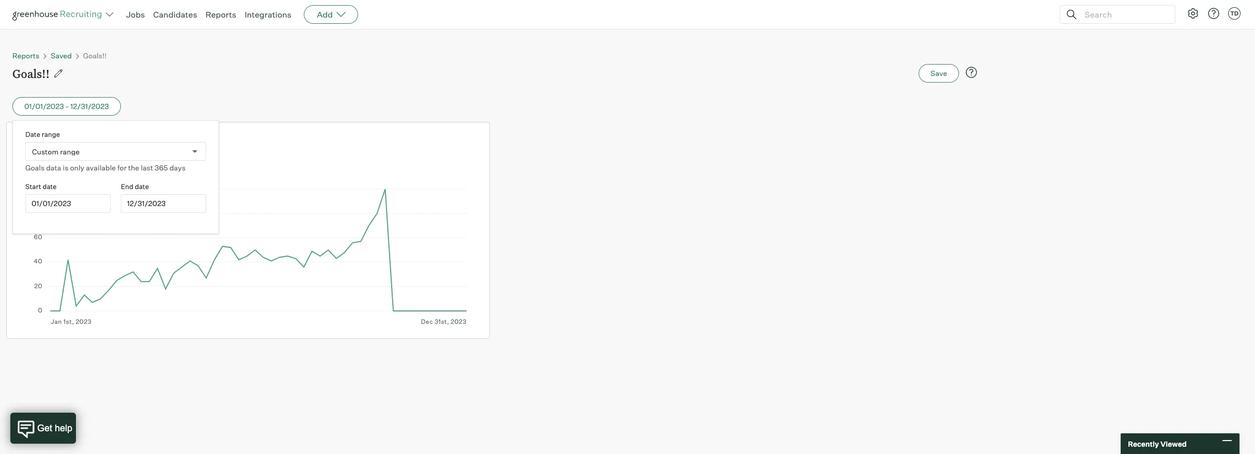 Task type: vqa. For each thing, say whether or not it's contained in the screenshot.
Sourcing
no



Task type: locate. For each thing, give the bounding box(es) containing it.
date right end
[[135, 183, 149, 191]]

reports right 'candidates'
[[206, 9, 236, 20]]

0 vertical spatial range
[[42, 130, 60, 139]]

goals
[[25, 163, 45, 172]]

reports link right 'candidates'
[[206, 9, 236, 20]]

add
[[317, 9, 333, 20]]

reports
[[206, 9, 236, 20], [12, 51, 39, 60]]

37%
[[29, 154, 55, 169]]

greenhouse recruiting image
[[12, 8, 105, 21]]

date right start
[[43, 183, 57, 191]]

2 date from the left
[[135, 183, 149, 191]]

is
[[63, 163, 68, 172]]

date range
[[25, 130, 60, 139]]

1 horizontal spatial reports link
[[206, 9, 236, 20]]

date for end date
[[135, 183, 149, 191]]

1 horizontal spatial date
[[135, 183, 149, 191]]

faq image
[[966, 66, 978, 79]]

0 vertical spatial 01/01/2023
[[24, 102, 64, 111]]

1 horizontal spatial range
[[60, 147, 80, 156]]

0 vertical spatial 12/31/2023
[[70, 102, 109, 111]]

goals!!
[[83, 51, 107, 60], [12, 66, 50, 81]]

goals!! left edit icon
[[12, 66, 50, 81]]

01/01/2023 left - at the left of page
[[24, 102, 64, 111]]

12/31/2023 down end date
[[127, 199, 166, 208]]

viewed
[[1161, 440, 1187, 449]]

goals!! right the saved
[[83, 51, 107, 60]]

range for date range
[[42, 130, 60, 139]]

reports link left the saved
[[12, 51, 39, 60]]

range up custom range
[[42, 130, 60, 139]]

0 horizontal spatial reports link
[[12, 51, 39, 60]]

12/31/2023 right - at the left of page
[[70, 102, 109, 111]]

0 horizontal spatial reports
[[12, 51, 39, 60]]

candidates
[[153, 9, 197, 20]]

days
[[170, 163, 186, 172]]

1 horizontal spatial reports
[[206, 9, 236, 20]]

only
[[70, 163, 84, 172]]

1 date from the left
[[43, 183, 57, 191]]

1 vertical spatial 01/01/2023
[[32, 199, 71, 208]]

date
[[43, 183, 57, 191], [135, 183, 149, 191]]

1 vertical spatial 12/31/2023
[[127, 199, 166, 208]]

save
[[931, 69, 948, 78]]

range down stage link
[[60, 147, 80, 156]]

stage
[[57, 131, 87, 145]]

1 vertical spatial reports
[[12, 51, 39, 60]]

01/01/2023
[[24, 102, 64, 111], [32, 199, 71, 208]]

365
[[155, 163, 168, 172]]

reports link
[[206, 9, 236, 20], [12, 51, 39, 60]]

range
[[42, 130, 60, 139], [60, 147, 80, 156]]

reports left the saved
[[12, 51, 39, 60]]

0 horizontal spatial 12/31/2023
[[70, 102, 109, 111]]

01/01/2023 inside 01/01/2023 - 12/31/2023 'button'
[[24, 102, 64, 111]]

saved
[[51, 51, 72, 60]]

configure image
[[1188, 7, 1200, 20]]

0 horizontal spatial range
[[42, 130, 60, 139]]

1 horizontal spatial goals!!
[[83, 51, 107, 60]]

save button
[[919, 64, 960, 83]]

12/31/2023
[[70, 102, 109, 111], [127, 199, 166, 208]]

0 horizontal spatial goals!!
[[12, 66, 50, 81]]

12/31/2023 inside 01/01/2023 - 12/31/2023 'button'
[[70, 102, 109, 111]]

01/01/2023 down start date
[[32, 199, 71, 208]]

data
[[46, 163, 61, 172]]

last
[[141, 163, 153, 172]]

0 vertical spatial reports
[[206, 9, 236, 20]]

time
[[15, 131, 43, 145]]

1 vertical spatial range
[[60, 147, 80, 156]]

in
[[45, 131, 55, 145]]

saved link
[[51, 51, 72, 60]]

1 vertical spatial reports link
[[12, 51, 39, 60]]

-
[[66, 102, 69, 111]]

0 horizontal spatial date
[[43, 183, 57, 191]]



Task type: describe. For each thing, give the bounding box(es) containing it.
xychart image
[[29, 186, 467, 326]]

add button
[[304, 5, 358, 24]]

the
[[128, 163, 139, 172]]

01/01/2023 for 01/01/2023 - 12/31/2023
[[24, 102, 64, 111]]

0 vertical spatial goals!!
[[83, 51, 107, 60]]

01/01/2023 - 12/31/2023 button
[[12, 97, 121, 116]]

goals!! link
[[83, 51, 107, 60]]

available
[[86, 163, 116, 172]]

date
[[25, 130, 40, 139]]

start
[[25, 183, 41, 191]]

Search text field
[[1083, 7, 1166, 22]]

td button
[[1229, 7, 1241, 20]]

jobs link
[[126, 9, 145, 20]]

1 vertical spatial goals!!
[[12, 66, 50, 81]]

reports for topmost reports link
[[206, 9, 236, 20]]

goals data is only available for the last 365 days
[[25, 163, 186, 172]]

integrations link
[[245, 9, 292, 20]]

custom
[[32, 147, 58, 156]]

time in
[[15, 131, 57, 145]]

date for start date
[[43, 183, 57, 191]]

custom range
[[32, 147, 80, 156]]

0 vertical spatial reports link
[[206, 9, 236, 20]]

in link
[[45, 131, 57, 147]]

reports for bottom reports link
[[12, 51, 39, 60]]

start date
[[25, 183, 57, 191]]

edit image
[[53, 68, 64, 79]]

integrations
[[245, 9, 292, 20]]

recently viewed
[[1129, 440, 1187, 449]]

stage link
[[57, 131, 87, 147]]

01/01/2023 for 01/01/2023
[[32, 199, 71, 208]]

time link
[[15, 131, 45, 147]]

1 horizontal spatial 12/31/2023
[[127, 199, 166, 208]]

td button
[[1227, 5, 1244, 22]]

end date
[[121, 183, 149, 191]]

01/01/2023 - 12/31/2023
[[24, 102, 109, 111]]

range for custom range
[[60, 147, 80, 156]]

jobs
[[126, 9, 145, 20]]

for
[[117, 163, 127, 172]]

recently
[[1129, 440, 1160, 449]]

td
[[1231, 10, 1239, 17]]

end
[[121, 183, 133, 191]]

candidates link
[[153, 9, 197, 20]]



